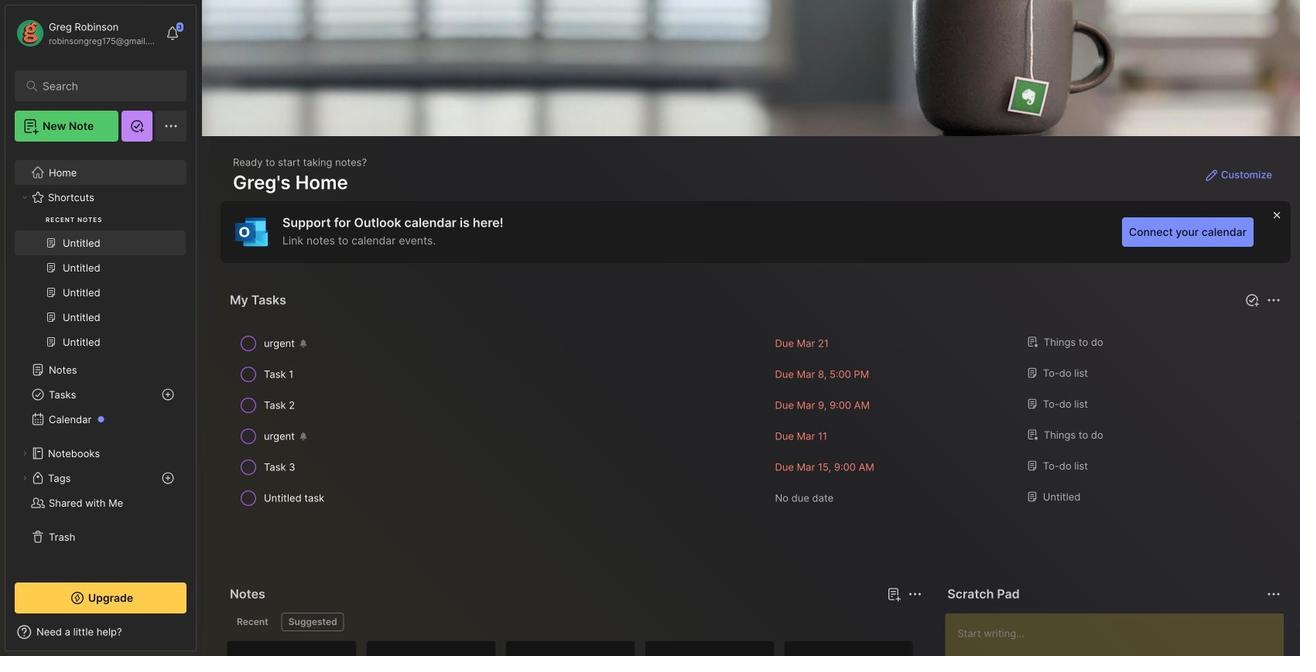 Task type: describe. For each thing, give the bounding box(es) containing it.
More actions field
[[904, 584, 926, 605]]

Search text field
[[43, 79, 166, 94]]

Account field
[[15, 18, 158, 49]]

WHAT'S NEW field
[[5, 620, 196, 645]]

click to collapse image
[[195, 628, 207, 646]]

2 tab from the left
[[282, 613, 344, 632]]

2 row group from the top
[[227, 641, 1300, 656]]

new task image
[[1245, 293, 1260, 308]]

1 row group from the top
[[227, 328, 1285, 514]]

none search field inside main element
[[43, 77, 166, 95]]



Task type: vqa. For each thing, say whether or not it's contained in the screenshot.
tab
yes



Task type: locate. For each thing, give the bounding box(es) containing it.
0 horizontal spatial tab
[[230, 613, 275, 632]]

1 tab from the left
[[230, 613, 275, 632]]

expand tags image
[[20, 474, 29, 483]]

None search field
[[43, 77, 166, 95]]

0 vertical spatial row group
[[227, 328, 1285, 514]]

1 horizontal spatial tab
[[282, 613, 344, 632]]

row group
[[227, 328, 1285, 514], [227, 641, 1300, 656]]

1 vertical spatial row group
[[227, 641, 1300, 656]]

expand notebooks image
[[20, 449, 29, 458]]

group inside tree
[[15, 115, 186, 364]]

group
[[15, 115, 186, 364]]

tab
[[230, 613, 275, 632], [282, 613, 344, 632]]

tree
[[5, 91, 196, 569]]

tree inside main element
[[5, 91, 196, 569]]

tab list
[[230, 613, 920, 632]]

more actions image
[[906, 585, 924, 604]]

main element
[[0, 0, 201, 656]]

Start writing… text field
[[958, 614, 1283, 656]]



